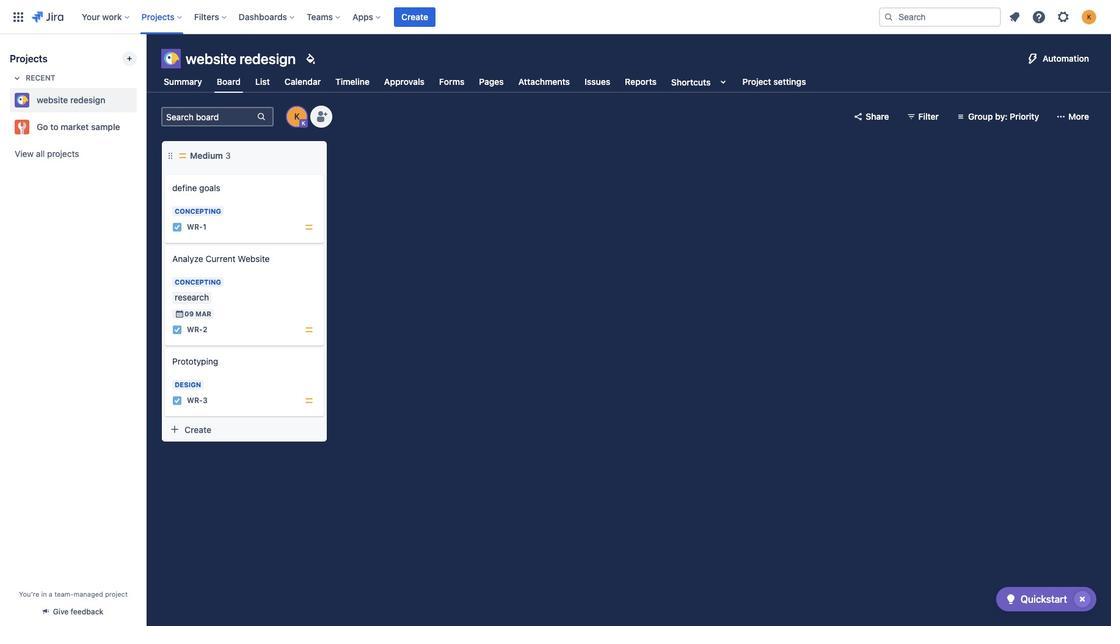 Task type: vqa. For each thing, say whether or not it's contained in the screenshot.
add app icon on the left top of the page
no



Task type: locate. For each thing, give the bounding box(es) containing it.
1 vertical spatial create button
[[165, 420, 324, 439]]

due date: 09 march 2024 element
[[175, 309, 211, 319]]

view
[[15, 148, 34, 159]]

website
[[238, 253, 270, 264]]

group
[[968, 111, 993, 122]]

1 medium image from the top
[[304, 222, 314, 232]]

share button
[[849, 107, 896, 126]]

1 vertical spatial wr-
[[187, 325, 203, 334]]

website redesign
[[186, 50, 296, 67], [37, 95, 105, 105]]

2 task image from the top
[[172, 325, 182, 335]]

concepting down analyze
[[175, 278, 221, 286]]

dismiss quickstart image
[[1073, 589, 1092, 609]]

website up board
[[186, 50, 236, 67]]

1 vertical spatial projects
[[10, 53, 48, 64]]

quickstart
[[1021, 594, 1067, 605]]

0 horizontal spatial website
[[37, 95, 68, 105]]

define goals
[[172, 183, 220, 193]]

project
[[742, 76, 771, 87]]

2 medium image from the top
[[304, 325, 314, 335]]

1 horizontal spatial 3
[[225, 150, 231, 161]]

1 vertical spatial website
[[37, 95, 68, 105]]

issues
[[585, 76, 610, 87]]

medium image
[[178, 151, 188, 161], [304, 396, 314, 406]]

projects
[[141, 11, 175, 22], [10, 53, 48, 64]]

1 horizontal spatial projects
[[141, 11, 175, 22]]

share
[[866, 111, 889, 122]]

summary link
[[161, 71, 204, 93]]

3 right medium at the left of the page
[[225, 150, 231, 161]]

1 vertical spatial 3
[[203, 396, 208, 405]]

you're
[[19, 590, 39, 598]]

website down recent
[[37, 95, 68, 105]]

1
[[203, 223, 206, 232]]

concepting
[[175, 207, 221, 215], [175, 278, 221, 286]]

settings
[[773, 76, 806, 87]]

add to starred image
[[133, 120, 148, 134]]

concepting for define
[[175, 207, 221, 215]]

1 horizontal spatial create
[[401, 11, 428, 22]]

set project background image
[[303, 51, 318, 66]]

your profile and settings image
[[1082, 9, 1096, 24]]

list
[[255, 76, 270, 87]]

issues link
[[582, 71, 613, 93]]

current
[[206, 253, 235, 264]]

tab list
[[154, 71, 816, 93]]

a
[[49, 590, 53, 598]]

medium image
[[304, 222, 314, 232], [304, 325, 314, 335]]

0 vertical spatial create
[[401, 11, 428, 22]]

apps
[[352, 11, 373, 22]]

due date: 09 march 2024 image
[[175, 309, 184, 319]]

analyze
[[172, 253, 203, 264]]

wr- down due date: 09 march 2024 element
[[187, 325, 203, 334]]

to
[[50, 122, 58, 132]]

projects
[[47, 148, 79, 159]]

check image
[[1003, 592, 1018, 607]]

1 concepting from the top
[[175, 207, 221, 215]]

medium 3
[[190, 150, 231, 161]]

1 vertical spatial concepting
[[175, 278, 221, 286]]

filter button
[[901, 107, 946, 126]]

create image up define
[[158, 166, 172, 181]]

create down the wr-3 link
[[184, 424, 211, 435]]

website redesign up market
[[37, 95, 105, 105]]

0 horizontal spatial medium image
[[178, 151, 188, 161]]

create button right apps dropdown button
[[394, 7, 436, 27]]

3 right task image
[[203, 396, 208, 405]]

0 horizontal spatial projects
[[10, 53, 48, 64]]

pages link
[[477, 71, 506, 93]]

3
[[225, 150, 231, 161], [203, 396, 208, 405]]

attachments link
[[516, 71, 572, 93]]

0 horizontal spatial create button
[[165, 420, 324, 439]]

redesign up go to market sample at left top
[[70, 95, 105, 105]]

your work
[[82, 11, 122, 22]]

jira image
[[32, 9, 63, 24], [32, 9, 63, 24]]

projects right work
[[141, 11, 175, 22]]

medium image for wr-1
[[304, 222, 314, 232]]

0 vertical spatial wr-
[[187, 223, 203, 232]]

approvals
[[384, 76, 424, 87]]

your work button
[[78, 7, 134, 27]]

create
[[401, 11, 428, 22], [184, 424, 211, 435]]

0 vertical spatial create button
[[394, 7, 436, 27]]

summary
[[164, 76, 202, 87]]

work
[[102, 11, 122, 22]]

wr- up analyze
[[187, 223, 203, 232]]

task image for wr-2
[[172, 325, 182, 335]]

redesign
[[240, 50, 296, 67], [70, 95, 105, 105]]

create image
[[158, 166, 172, 181], [158, 340, 172, 354]]

help image
[[1032, 9, 1046, 24]]

1 create image from the top
[[158, 166, 172, 181]]

0 vertical spatial website
[[186, 50, 236, 67]]

0 vertical spatial task image
[[172, 222, 182, 232]]

automation button
[[1021, 49, 1096, 68]]

1 horizontal spatial website redesign
[[186, 50, 296, 67]]

wr-3 link
[[187, 395, 208, 406]]

medium
[[190, 150, 223, 161]]

add to starred image
[[133, 93, 148, 107]]

reports
[[625, 76, 657, 87]]

0 vertical spatial medium image
[[178, 151, 188, 161]]

quickstart button
[[996, 587, 1096, 611]]

0 horizontal spatial 3
[[203, 396, 208, 405]]

Search board text field
[[162, 108, 255, 125]]

mar
[[195, 310, 211, 318]]

wr- down design
[[187, 396, 203, 405]]

1 vertical spatial task image
[[172, 325, 182, 335]]

in
[[41, 590, 47, 598]]

0 horizontal spatial create
[[184, 424, 211, 435]]

create inside primary element
[[401, 11, 428, 22]]

priority
[[1010, 111, 1039, 122]]

filters
[[194, 11, 219, 22]]

create right apps dropdown button
[[401, 11, 428, 22]]

appswitcher icon image
[[11, 9, 26, 24]]

website redesign up board
[[186, 50, 296, 67]]

wr-
[[187, 223, 203, 232], [187, 325, 203, 334], [187, 396, 203, 405]]

create button down the wr-3 link
[[165, 420, 324, 439]]

1 vertical spatial website redesign
[[37, 95, 105, 105]]

primary element
[[7, 0, 869, 34]]

0 vertical spatial create image
[[158, 166, 172, 181]]

1 vertical spatial create image
[[158, 340, 172, 354]]

create image for prototyping
[[158, 340, 172, 354]]

concepting for analyze
[[175, 278, 221, 286]]

go
[[37, 122, 48, 132]]

task image left wr-1 'link'
[[172, 222, 182, 232]]

1 horizontal spatial redesign
[[240, 50, 296, 67]]

teams button
[[303, 7, 345, 27]]

shortcuts
[[671, 77, 711, 87]]

automation image
[[1026, 51, 1040, 66]]

1 horizontal spatial create button
[[394, 7, 436, 27]]

2 concepting from the top
[[175, 278, 221, 286]]

1 vertical spatial medium image
[[304, 396, 314, 406]]

timeline
[[335, 76, 369, 87]]

0 vertical spatial medium image
[[304, 222, 314, 232]]

all
[[36, 148, 45, 159]]

filter
[[918, 111, 939, 122]]

0 vertical spatial projects
[[141, 11, 175, 22]]

create button inside primary element
[[394, 7, 436, 27]]

prototyping
[[172, 356, 218, 366]]

0 vertical spatial 3
[[225, 150, 231, 161]]

2 create image from the top
[[158, 340, 172, 354]]

task image down due date: 09 march 2024 icon
[[172, 325, 182, 335]]

approvals link
[[382, 71, 427, 93]]

1 wr- from the top
[[187, 223, 203, 232]]

wr-2
[[187, 325, 207, 334]]

filters button
[[190, 7, 231, 27]]

projects up recent
[[10, 53, 48, 64]]

1 vertical spatial create
[[184, 424, 211, 435]]

website inside website redesign link
[[37, 95, 68, 105]]

0 vertical spatial concepting
[[175, 207, 221, 215]]

projects inside "dropdown button"
[[141, 11, 175, 22]]

redesign up the list
[[240, 50, 296, 67]]

1 vertical spatial redesign
[[70, 95, 105, 105]]

automation
[[1043, 53, 1089, 64]]

collapse recent projects image
[[10, 71, 24, 86]]

wr- inside 'link'
[[187, 223, 203, 232]]

sidebar navigation image
[[133, 49, 160, 73]]

09 mar
[[184, 310, 211, 318]]

2 wr- from the top
[[187, 325, 203, 334]]

create project image
[[125, 54, 134, 64]]

3 wr- from the top
[[187, 396, 203, 405]]

create image up prototyping
[[158, 340, 172, 354]]

apps button
[[349, 7, 385, 27]]

1 task image from the top
[[172, 222, 182, 232]]

banner
[[0, 0, 1111, 34]]

shortcuts button
[[669, 71, 733, 93]]

forms
[[439, 76, 464, 87]]

website
[[186, 50, 236, 67], [37, 95, 68, 105]]

1 vertical spatial medium image
[[304, 325, 314, 335]]

go to market sample
[[37, 122, 120, 132]]

team-
[[54, 590, 74, 598]]

task image
[[172, 222, 182, 232], [172, 325, 182, 335]]

concepting up wr-1
[[175, 207, 221, 215]]

2 vertical spatial wr-
[[187, 396, 203, 405]]

task image for wr-1
[[172, 222, 182, 232]]

recent
[[26, 73, 55, 82]]



Task type: describe. For each thing, give the bounding box(es) containing it.
wr- for prototyping
[[187, 396, 203, 405]]

project settings
[[742, 76, 806, 87]]

project settings link
[[740, 71, 808, 93]]

wr- for define goals
[[187, 223, 203, 232]]

analyze current website
[[172, 253, 270, 264]]

wr-2 link
[[187, 325, 207, 335]]

goals
[[199, 183, 220, 193]]

view all projects link
[[10, 143, 137, 165]]

go to market sample link
[[10, 115, 132, 139]]

view all projects
[[15, 148, 79, 159]]

calendar
[[285, 76, 321, 87]]

define
[[172, 183, 197, 193]]

create image
[[158, 237, 172, 252]]

pages
[[479, 76, 504, 87]]

create image for define goals
[[158, 166, 172, 181]]

2
[[203, 325, 207, 334]]

add people image
[[314, 109, 329, 124]]

design
[[175, 381, 201, 388]]

you're in a team-managed project
[[19, 590, 128, 598]]

attachments
[[518, 76, 570, 87]]

1 horizontal spatial website
[[186, 50, 236, 67]]

projects button
[[138, 7, 187, 27]]

notifications image
[[1007, 9, 1022, 24]]

0 horizontal spatial redesign
[[70, 95, 105, 105]]

tab list containing board
[[154, 71, 816, 93]]

3 for medium 3
[[225, 150, 231, 161]]

forms link
[[437, 71, 467, 93]]

reports link
[[622, 71, 659, 93]]

more button
[[1051, 107, 1096, 126]]

managed
[[74, 590, 103, 598]]

feedback
[[71, 607, 103, 616]]

sample
[[91, 122, 120, 132]]

banner containing your work
[[0, 0, 1111, 34]]

market
[[61, 122, 89, 132]]

wr-1 link
[[187, 222, 206, 232]]

teams
[[307, 11, 333, 22]]

3 for wr-3
[[203, 396, 208, 405]]

0 vertical spatial website redesign
[[186, 50, 296, 67]]

group by: priority
[[968, 111, 1039, 122]]

give feedback
[[53, 607, 103, 616]]

timeline link
[[333, 71, 372, 93]]

task image
[[172, 396, 182, 406]]

0 horizontal spatial website redesign
[[37, 95, 105, 105]]

give
[[53, 607, 69, 616]]

09
[[184, 310, 194, 318]]

dashboards
[[239, 11, 287, 22]]

0 vertical spatial redesign
[[240, 50, 296, 67]]

board
[[217, 76, 241, 87]]

settings image
[[1056, 9, 1071, 24]]

search image
[[884, 12, 894, 22]]

1 horizontal spatial medium image
[[304, 396, 314, 406]]

dashboards button
[[235, 7, 299, 27]]

website redesign link
[[10, 88, 132, 112]]

more
[[1068, 111, 1089, 122]]

list link
[[253, 71, 272, 93]]

calendar link
[[282, 71, 323, 93]]

due date: 09 march 2024 image
[[175, 309, 184, 319]]

wr-1
[[187, 223, 206, 232]]

your
[[82, 11, 100, 22]]

medium image for wr-2
[[304, 325, 314, 335]]

Search field
[[879, 7, 1001, 27]]

give feedback button
[[36, 602, 111, 622]]

by:
[[995, 111, 1008, 122]]

wr-3
[[187, 396, 208, 405]]

project
[[105, 590, 128, 598]]



